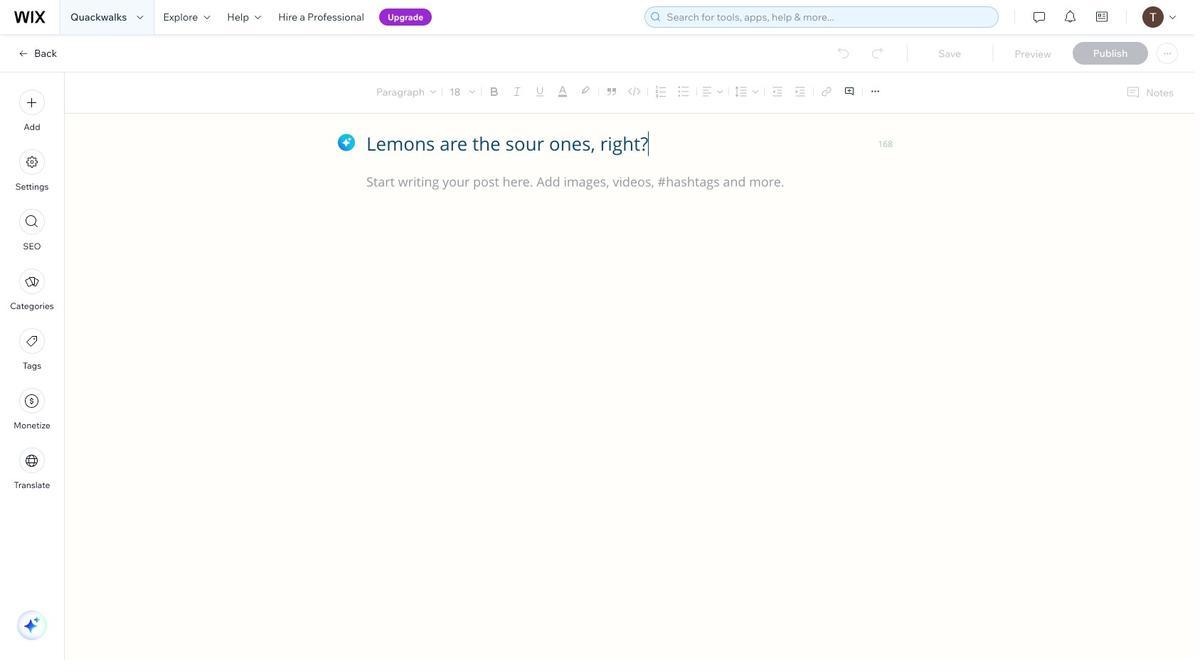 Task type: vqa. For each thing, say whether or not it's contained in the screenshot.
the Create New Folder
no



Task type: locate. For each thing, give the bounding box(es) containing it.
Search for tools, apps, help & more... field
[[663, 7, 994, 27]]

menu
[[0, 81, 64, 499]]

Add a Catchy Title text field
[[366, 132, 878, 157]]



